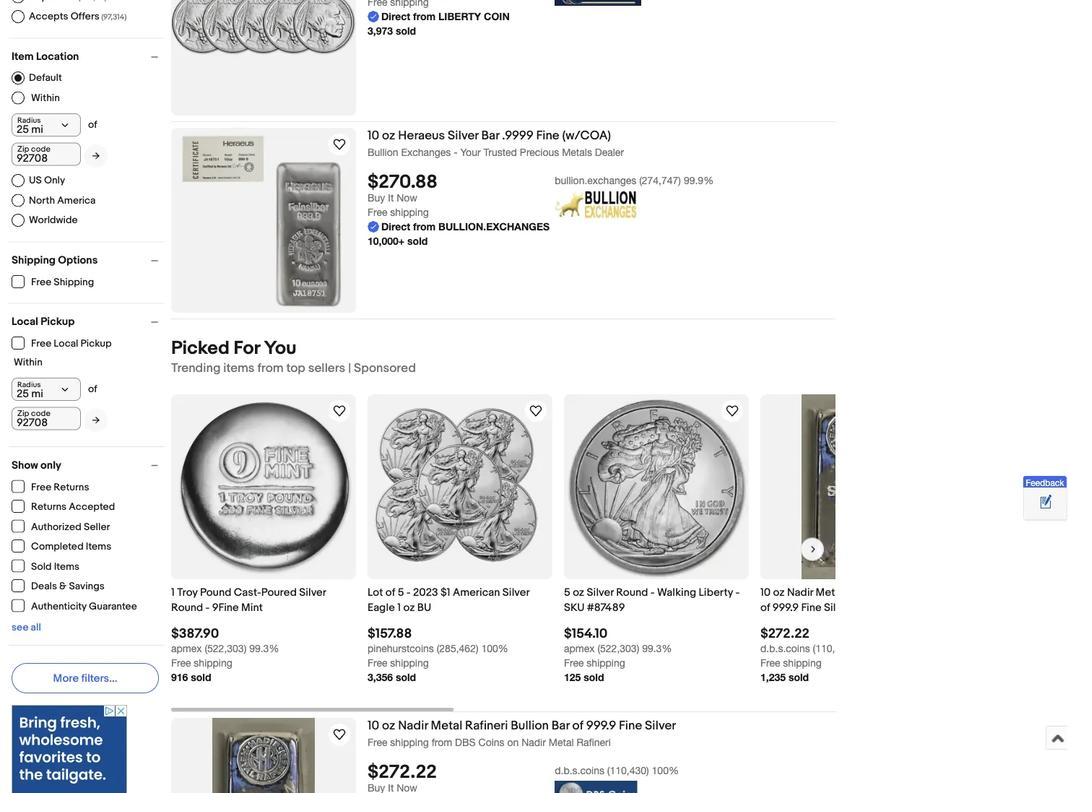 Task type: vqa. For each thing, say whether or not it's contained in the screenshot.


Task type: locate. For each thing, give the bounding box(es) containing it.
None text field
[[12, 143, 81, 166], [12, 407, 81, 430], [12, 143, 81, 166], [12, 407, 81, 430]]

nadir inside 10 oz nadir metal rafineri bullion bar of 999.9 fine silver
[[787, 586, 814, 599]]

1 horizontal spatial (110,430)
[[813, 643, 855, 655]]

2 vertical spatial bar
[[552, 718, 570, 733]]

(522,303) for $154.10
[[598, 643, 640, 655]]

metal for 10 oz nadir metal rafineri bullion bar of 999.9 fine silver free shipping from dbs coins on nadir metal rafineri
[[431, 718, 463, 733]]

0 vertical spatial d.b.s.coins
[[761, 643, 810, 655]]

0 vertical spatial nadir
[[787, 586, 814, 599]]

1 vertical spatial (110,430)
[[607, 764, 649, 776]]

round down troy
[[171, 601, 203, 614]]

(285,462)
[[437, 643, 479, 655]]

bu
[[417, 601, 432, 614]]

2 99.3% from the left
[[642, 643, 672, 655]]

within
[[31, 92, 60, 104], [14, 357, 42, 369]]

your
[[461, 146, 481, 158]]

sold right 3,973
[[396, 25, 416, 37]]

1 horizontal spatial apmex
[[564, 643, 595, 655]]

0 vertical spatial items
[[86, 541, 111, 553]]

100% inside the $272.22 d.b.s.coins (110,430) 100% free shipping 1,235 sold
[[858, 643, 885, 655]]

shipping up free shipping link
[[12, 254, 56, 267]]

0 horizontal spatial 100%
[[481, 643, 508, 655]]

free up 125
[[564, 657, 584, 669]]

d.b.s.coins
[[761, 643, 810, 655], [555, 764, 605, 776]]

(522,303)
[[205, 643, 247, 655], [598, 643, 640, 655]]

local up free local pickup link
[[12, 315, 38, 328]]

nadir for 10 oz nadir metal rafineri bullion bar of 999.9 fine silver
[[787, 586, 814, 599]]

apmex down $387.90
[[171, 643, 202, 655]]

apmex for $387.90
[[171, 643, 202, 655]]

(110,430) down 10 oz nadir metal rafineri bullion bar of 999.9 fine silver
[[813, 643, 855, 655]]

direct
[[381, 10, 410, 22], [381, 221, 410, 233]]

oz left bu
[[403, 601, 415, 614]]

bar inside 10 oz nadir metal rafineri bullion bar of 999.9 fine silver free shipping from dbs coins on nadir metal rafineri
[[552, 718, 570, 733]]

oz for 10 oz nadir metal rafineri bullion bar of 999.9 fine silver
[[773, 586, 785, 599]]

2 vertical spatial metal
[[549, 736, 574, 748]]

shipping down now
[[390, 206, 429, 218]]

advertisement region
[[12, 705, 127, 793]]

2 horizontal spatial metal
[[816, 586, 844, 599]]

silver inside 5 oz silver round - walking liberty - sku #87489
[[587, 586, 614, 599]]

 (246,115) Items text field
[[77, 0, 107, 2]]

location
[[36, 50, 79, 63]]

(522,303) inside $154.10 apmex (522,303) 99.3% free shipping 125 sold
[[598, 643, 640, 655]]

round up '#87489'
[[616, 586, 648, 599]]

2 horizontal spatial rafineri
[[846, 586, 884, 599]]

(522,303) for $387.90
[[205, 643, 247, 655]]

shipping down options
[[54, 276, 94, 289]]

100% inside $157.88 pinehurstcoins (285,462) 100% free shipping 3,356 sold
[[481, 643, 508, 655]]

1 vertical spatial rafineri
[[465, 718, 508, 733]]

free down 'show only'
[[31, 481, 51, 493]]

0 vertical spatial local
[[12, 315, 38, 328]]

silver right american
[[503, 586, 530, 599]]

0 horizontal spatial local
[[12, 315, 38, 328]]

1 horizontal spatial $272.22
[[761, 626, 810, 642]]

silver right poured
[[299, 586, 326, 599]]

2 apmex from the left
[[564, 643, 595, 655]]

pickup up free local pickup link
[[41, 315, 75, 328]]

0 horizontal spatial items
[[54, 561, 80, 573]]

1 horizontal spatial nadir
[[522, 736, 546, 748]]

shipping inside '$387.90 apmex (522,303) 99.3% free shipping 916 sold'
[[194, 657, 232, 669]]

0 vertical spatial $272.22
[[761, 626, 810, 642]]

2 horizontal spatial nadir
[[787, 586, 814, 599]]

5 oz silver round - walking liberty - sku #87489
[[564, 586, 740, 614]]

1 vertical spatial 10 oz nadir metal rafineri bullion bar of 999.9 fine silver image
[[213, 718, 315, 793]]

0 vertical spatial 10 oz nadir metal rafineri bullion bar of 999.9 fine silver image
[[802, 394, 904, 579]]

sold inside '$387.90 apmex (522,303) 99.3% free shipping 916 sold'
[[191, 672, 211, 683]]

direct up 10,000+
[[381, 221, 410, 233]]

shipping for $387.90
[[194, 657, 232, 669]]

free up 1,235
[[761, 657, 781, 669]]

accepts offers (97,314)
[[29, 10, 127, 23]]

0 vertical spatial bar
[[481, 128, 500, 143]]

oz inside lot of 5 - 2023 $1 american silver eagle 1 oz bu
[[403, 601, 415, 614]]

1 horizontal spatial round
[[616, 586, 648, 599]]

999.9 inside 10 oz nadir metal rafineri bullion bar of 999.9 fine silver free shipping from dbs coins on nadir metal rafineri
[[586, 718, 616, 733]]

sponsored
[[354, 361, 416, 376]]

0 horizontal spatial rafineri
[[465, 718, 508, 733]]

10 oz nadir metal rafineri bullion bar of 999.9 fine silver heading up on
[[368, 718, 676, 733]]

oz for 10 oz nadir metal rafineri bullion bar of 999.9 fine silver free shipping from dbs coins on nadir metal rafineri
[[382, 718, 395, 733]]

1 vertical spatial bullion
[[886, 586, 919, 599]]

0 horizontal spatial round
[[171, 601, 203, 614]]

1 vertical spatial nadir
[[398, 718, 428, 733]]

0 horizontal spatial 5
[[398, 586, 404, 599]]

2 horizontal spatial bullion
[[886, 586, 919, 599]]

99.3% down mint at the bottom left
[[249, 643, 279, 655]]

free down local pickup
[[31, 338, 51, 350]]

free inside the $272.22 d.b.s.coins (110,430) 100% free shipping 1,235 sold
[[761, 657, 781, 669]]

free up 916
[[171, 657, 191, 669]]

1 vertical spatial 1
[[398, 601, 401, 614]]

within down default
[[31, 92, 60, 104]]

1 vertical spatial fine
[[801, 601, 822, 614]]

1 horizontal spatial local
[[54, 338, 78, 350]]

1 horizontal spatial 100%
[[652, 764, 679, 776]]

sold inside $154.10 apmex (522,303) 99.3% free shipping 125 sold
[[584, 672, 604, 683]]

1 horizontal spatial (522,303)
[[598, 643, 640, 655]]

apmex for $154.10
[[564, 643, 595, 655]]

oz up sku
[[573, 586, 585, 599]]

1 horizontal spatial bar
[[552, 718, 570, 733]]

$272.22 for $272.22 d.b.s.coins (110,430) 100% free shipping 1,235 sold
[[761, 626, 810, 642]]

direct up 3,973
[[381, 10, 410, 22]]

silver up the $272.22 d.b.s.coins (110,430) 100% free shipping 1,235 sold at the bottom right of the page
[[824, 601, 852, 614]]

free shipping
[[31, 276, 94, 289]]

from inside 10 oz nadir metal rafineri bullion bar of 999.9 fine silver free shipping from dbs coins on nadir metal rafineri
[[432, 736, 452, 748]]

local pickup button
[[12, 315, 165, 328]]

0 vertical spatial (110,430)
[[813, 643, 855, 655]]

2 vertical spatial bullion
[[511, 718, 549, 733]]

of down 125
[[573, 718, 584, 733]]

silver up your
[[448, 128, 479, 143]]

1 vertical spatial 999.9
[[586, 718, 616, 733]]

999.9 up the $272.22 d.b.s.coins (110,430) 100% free shipping 1,235 sold at the bottom right of the page
[[773, 601, 799, 614]]

items down seller in the left of the page
[[86, 541, 111, 553]]

fine up d.b.s.coins (110,430) 100% on the bottom of the page
[[619, 718, 642, 733]]

10 oz nadir metal rafineri bullion bar of 999.9 fine silver image
[[802, 394, 904, 579], [213, 718, 315, 793]]

more filters...
[[53, 672, 117, 685]]

us only link
[[12, 174, 65, 187]]

oz inside 5 oz silver round - walking liberty - sku #87489
[[573, 586, 585, 599]]

free up the 3,356
[[368, 657, 388, 669]]

apmex inside '$387.90 apmex (522,303) 99.3% free shipping 916 sold'
[[171, 643, 202, 655]]

bar
[[481, 128, 500, 143], [922, 586, 938, 599], [552, 718, 570, 733]]

fine inside 10 oz nadir metal rafineri bullion bar of 999.9 fine silver free shipping from dbs coins on nadir metal rafineri
[[619, 718, 642, 733]]

pickup down local pickup 'dropdown button'
[[81, 338, 112, 350]]

1 vertical spatial metal
[[431, 718, 463, 733]]

bullion for 10 oz nadir metal rafineri bullion bar of 999.9 fine silver free shipping from dbs coins on nadir metal rafineri
[[511, 718, 549, 733]]

free
[[368, 206, 388, 218], [31, 276, 51, 289], [31, 338, 51, 350], [31, 481, 51, 493], [171, 657, 191, 669], [368, 657, 388, 669], [564, 657, 584, 669], [761, 657, 781, 669], [368, 736, 388, 748]]

1 horizontal spatial items
[[86, 541, 111, 553]]

oz down the 3,356
[[382, 718, 395, 733]]

oz inside 10 oz heraeus silver bar .9999 fine (w/coa) bullion exchanges - your trusted precious metals dealer
[[382, 128, 395, 143]]

sold items link
[[12, 560, 80, 573]]

worldwide link
[[12, 214, 78, 227]]

from left dbs
[[432, 736, 452, 748]]

1 vertical spatial $272.22
[[368, 762, 437, 784]]

916
[[171, 672, 188, 683]]

poured
[[261, 586, 297, 599]]

item
[[12, 50, 34, 63]]

10 oz nadir metal rafineri bullion bar of 999.9 fine silver link up the $272.22 d.b.s.coins (110,430) 100% free shipping 1,235 sold at the bottom right of the page
[[761, 585, 946, 616]]

1 horizontal spatial d.b.s.coins
[[761, 643, 810, 655]]

0 horizontal spatial (110,430)
[[607, 764, 649, 776]]

1 vertical spatial items
[[54, 561, 80, 573]]

1 horizontal spatial 99.3%
[[642, 643, 672, 655]]

5 left 2023
[[398, 586, 404, 599]]

returns down free returns "link" on the bottom
[[31, 501, 67, 513]]

oz right liberty
[[773, 586, 785, 599]]

999.9
[[773, 601, 799, 614], [586, 718, 616, 733]]

10 inside 10 oz nadir metal rafineri bullion bar of 999.9 fine silver free shipping from dbs coins on nadir metal rafineri
[[368, 718, 379, 733]]

10 right liberty
[[761, 586, 771, 599]]

1 vertical spatial 10
[[761, 586, 771, 599]]

1 direct from the top
[[381, 10, 410, 22]]

$154.10
[[564, 626, 608, 642]]

returns
[[54, 481, 89, 493], [31, 501, 67, 513]]

visit bullion.exchanges ebay store! image
[[555, 191, 638, 220]]

$387.90 apmex (522,303) 99.3% free shipping 916 sold
[[171, 626, 279, 683]]

dbs
[[455, 736, 476, 748]]

from inside picked for you trending items from top sellers | sponsored
[[257, 361, 284, 376]]

1 horizontal spatial 5
[[564, 586, 571, 599]]

1 (522,303) from the left
[[205, 643, 247, 655]]

0 horizontal spatial metal
[[431, 718, 463, 733]]

999.9 for 10 oz nadir metal rafineri bullion bar of 999.9 fine silver
[[773, 601, 799, 614]]

1 vertical spatial local
[[54, 338, 78, 350]]

rafineri inside 10 oz nadir metal rafineri bullion bar of 999.9 fine silver
[[846, 586, 884, 599]]

sold for $387.90
[[191, 672, 211, 683]]

0 vertical spatial round
[[616, 586, 648, 599]]

sold items
[[31, 561, 80, 573]]

1 vertical spatial bar
[[922, 586, 938, 599]]

$154.10 apmex (522,303) 99.3% free shipping 125 sold
[[564, 626, 672, 683]]

bullion inside 10 oz nadir metal rafineri bullion bar of 999.9 fine silver
[[886, 586, 919, 599]]

shipping
[[12, 254, 56, 267], [54, 276, 94, 289]]

0 vertical spatial 1
[[171, 586, 175, 599]]

99.3% down 5 oz silver round - walking liberty - sku #87489 link
[[642, 643, 672, 655]]

1 horizontal spatial metal
[[549, 736, 574, 748]]

0 horizontal spatial nadir
[[398, 718, 428, 733]]

lot of 5 - 2023 $1 american silver eagle 1 oz bu
[[368, 586, 530, 614]]

2 vertical spatial fine
[[619, 718, 642, 733]]

silver inside 10 oz nadir metal rafineri bullion bar of 999.9 fine silver
[[824, 601, 852, 614]]

sold inside $157.88 pinehurstcoins (285,462) 100% free shipping 3,356 sold
[[396, 672, 416, 683]]

shipping inside $154.10 apmex (522,303) 99.3% free shipping 125 sold
[[587, 657, 626, 669]]

sold right 1,235
[[789, 672, 809, 683]]

2 horizontal spatial bar
[[922, 586, 938, 599]]

oz left heraeus
[[382, 128, 395, 143]]

1 vertical spatial direct
[[381, 221, 410, 233]]

show only button
[[12, 459, 165, 472]]

5 oz silver round - walking liberty - sku #87489 link
[[564, 585, 749, 616]]

10 down the 3,356
[[368, 718, 379, 733]]

0 horizontal spatial $272.22
[[368, 762, 437, 784]]

free shipping direct from bullion.exchanges 10,000+ sold
[[368, 206, 550, 247]]

fine inside 10 oz nadir metal rafineri bullion bar of 999.9 fine silver
[[801, 601, 822, 614]]

free down the 3,356
[[368, 736, 388, 748]]

metal up dbs
[[431, 718, 463, 733]]

more
[[53, 672, 79, 685]]

1 inside lot of 5 - 2023 $1 american silver eagle 1 oz bu
[[398, 601, 401, 614]]

shipping down $154.10
[[587, 657, 626, 669]]

1 99.3% from the left
[[249, 643, 279, 655]]

(522,303) down $154.10
[[598, 643, 640, 655]]

2 horizontal spatial fine
[[801, 601, 822, 614]]

oz inside 10 oz nadir metal rafineri bullion bar of 999.9 fine silver free shipping from dbs coins on nadir metal rafineri
[[382, 718, 395, 733]]

2 vertical spatial 10
[[368, 718, 379, 733]]

1 horizontal spatial pickup
[[81, 338, 112, 350]]

$272.22 for $272.22
[[368, 762, 437, 784]]

2 horizontal spatial 100%
[[858, 643, 885, 655]]

shipping
[[390, 206, 429, 218], [194, 657, 232, 669], [390, 657, 429, 669], [587, 657, 626, 669], [783, 657, 822, 669], [390, 736, 429, 748]]

items up "deals & savings"
[[54, 561, 80, 573]]

10
[[368, 128, 379, 143], [761, 586, 771, 599], [368, 718, 379, 733]]

of up apply within filter image
[[88, 383, 97, 396]]

lot of 5 - 2023 $1 american silver eagle 1 oz bu heading
[[368, 586, 530, 614]]

lot of 5 - 2023 $1 american silver eagle 1 oz bu image
[[368, 394, 553, 579]]

pickup
[[41, 315, 75, 328], [81, 338, 112, 350]]

shipping down the pinehurstcoins
[[390, 657, 429, 669]]

1 apmex from the left
[[171, 643, 202, 655]]

from down 'you'
[[257, 361, 284, 376]]

coins
[[479, 736, 505, 748]]

- inside 1 troy pound cast-poured silver round - 9fine mint
[[206, 601, 210, 614]]

- left your
[[454, 146, 458, 158]]

d.b.s.coins up visit d.b.s.coins ebay store! image
[[555, 764, 605, 776]]

items for sold items
[[54, 561, 80, 573]]

1 right eagle
[[398, 601, 401, 614]]

returns up returns accepted
[[54, 481, 89, 493]]

0 horizontal spatial apmex
[[171, 643, 202, 655]]

silver up '#87489'
[[587, 586, 614, 599]]

rafineri for 10 oz nadir metal rafineri bullion bar of 999.9 fine silver
[[846, 586, 884, 599]]

0 vertical spatial direct
[[381, 10, 410, 22]]

shipping inside the $272.22 d.b.s.coins (110,430) 100% free shipping 1,235 sold
[[783, 657, 822, 669]]

sold inside free shipping direct from bullion.exchanges 10,000+ sold
[[408, 235, 428, 247]]

local
[[12, 315, 38, 328], [54, 338, 78, 350]]

authenticity guarantee link
[[12, 599, 138, 613]]

authorized seller
[[31, 521, 110, 533]]

(110,430) up visit d.b.s.coins ebay store! image
[[607, 764, 649, 776]]

10 oz nadir metal rafineri bullion bar of 999.9 fine silver heading
[[761, 586, 938, 614], [368, 718, 676, 733]]

2 5 from the left
[[564, 586, 571, 599]]

silver
[[448, 128, 479, 143], [299, 586, 326, 599], [503, 586, 530, 599], [587, 586, 614, 599], [824, 601, 852, 614], [645, 718, 676, 733]]

0 vertical spatial bullion
[[368, 146, 398, 158]]

10 oz heraeus silver bar .9999 fine (w/coa) image
[[171, 128, 356, 313]]

99.9%
[[684, 174, 714, 186]]

99.3% inside $154.10 apmex (522,303) 99.3% free shipping 125 sold
[[642, 643, 672, 655]]

metal right on
[[549, 736, 574, 748]]

- down pound
[[206, 601, 210, 614]]

bullion.exchanges (274,747) 99.9% buy it now
[[368, 174, 714, 204]]

oz for 5 oz silver round - walking liberty - sku #87489
[[573, 586, 585, 599]]

d.b.s.coins (110,430) 100%
[[555, 764, 679, 776]]

of
[[88, 119, 97, 131], [88, 383, 97, 396], [386, 586, 395, 599], [761, 601, 770, 614], [573, 718, 584, 733]]

from left liberty
[[413, 10, 436, 22]]

apmex down $154.10
[[564, 643, 595, 655]]

silver inside 10 oz heraeus silver bar .9999 fine (w/coa) bullion exchanges - your trusted precious metals dealer
[[448, 128, 479, 143]]

local down local pickup 'dropdown button'
[[54, 338, 78, 350]]

picked for you trending items from top sellers | sponsored
[[171, 337, 416, 376]]

savings
[[69, 580, 105, 593]]

on
[[507, 736, 519, 748]]

0 horizontal spatial fine
[[536, 128, 560, 143]]

shipping for $272.22
[[783, 657, 822, 669]]

0 horizontal spatial d.b.s.coins
[[555, 764, 605, 776]]

999.9 up d.b.s.coins (110,430) 100% on the bottom of the page
[[586, 718, 616, 733]]

1 left troy
[[171, 586, 175, 599]]

sold
[[31, 561, 52, 573]]

1 vertical spatial 10 oz nadir metal rafineri bullion bar of 999.9 fine silver heading
[[368, 718, 676, 733]]

99.3% inside '$387.90 apmex (522,303) 99.3% free shipping 916 sold'
[[249, 643, 279, 655]]

0 vertical spatial 10
[[368, 128, 379, 143]]

Direct from BULLION.EXCHANGES text field
[[368, 220, 550, 234]]

10,000+
[[368, 235, 405, 247]]

bullion inside 10 oz nadir metal rafineri bullion bar of 999.9 fine silver free shipping from dbs coins on nadir metal rafineri
[[511, 718, 549, 733]]

$157.88 pinehurstcoins (285,462) 100% free shipping 3,356 sold
[[368, 626, 508, 683]]

10 oz nadir metal rafineri bullion bar of 999.9 fine silver free shipping from dbs coins on nadir metal rafineri
[[368, 718, 676, 748]]

bar inside 10 oz nadir metal rafineri bullion bar of 999.9 fine silver
[[922, 586, 938, 599]]

0 vertical spatial metal
[[816, 586, 844, 599]]

lot
[[368, 586, 383, 599]]

bar for 10 oz nadir metal rafineri bullion bar of 999.9 fine silver
[[922, 586, 938, 599]]

shipping left dbs
[[390, 736, 429, 748]]

of right lot
[[386, 586, 395, 599]]

10 left heraeus
[[368, 128, 379, 143]]

sold right the 3,356
[[396, 672, 416, 683]]

1 5 from the left
[[398, 586, 404, 599]]

items
[[86, 541, 111, 553], [54, 561, 80, 573]]

1 vertical spatial pickup
[[81, 338, 112, 350]]

see all button
[[12, 621, 41, 634]]

(522,303) down $387.90
[[205, 643, 247, 655]]

10 oz nadir metal rafineri bullion bar of 999.9 fine silver link up d.b.s.coins (110,430) 100% on the bottom of the page
[[368, 718, 836, 736]]

0 horizontal spatial 1
[[171, 586, 175, 599]]

apmex
[[171, 643, 202, 655], [564, 643, 595, 655]]

sold right 916
[[191, 672, 211, 683]]

silver inside lot of 5 - 2023 $1 american silver eagle 1 oz bu
[[503, 586, 530, 599]]

sellers
[[308, 361, 346, 376]]

1 vertical spatial round
[[171, 601, 203, 614]]

of up 1,235
[[761, 601, 770, 614]]

1 horizontal spatial bullion
[[511, 718, 549, 733]]

metal
[[816, 586, 844, 599], [431, 718, 463, 733], [549, 736, 574, 748]]

5 oz silver round - walking liberty - sku #87489 heading
[[564, 586, 740, 614]]

10 inside 10 oz heraeus silver bar .9999 fine (w/coa) bullion exchanges - your trusted precious metals dealer
[[368, 128, 379, 143]]

of inside lot of 5 - 2023 $1 american silver eagle 1 oz bu
[[386, 586, 395, 599]]

from down now
[[413, 221, 436, 233]]

sold
[[396, 25, 416, 37], [408, 235, 428, 247], [191, 672, 211, 683], [396, 672, 416, 683], [584, 672, 604, 683], [789, 672, 809, 683]]

10 for $272.22
[[368, 718, 379, 733]]

returns inside "link"
[[54, 481, 89, 493]]

2 vertical spatial nadir
[[522, 736, 546, 748]]

1 horizontal spatial 999.9
[[773, 601, 799, 614]]

free down buy
[[368, 206, 388, 218]]

within down free local pickup link
[[14, 357, 42, 369]]

0 vertical spatial rafineri
[[846, 586, 884, 599]]

1 horizontal spatial 10 oz nadir metal rafineri bullion bar of 999.9 fine silver heading
[[761, 586, 938, 614]]

1 horizontal spatial rafineri
[[577, 736, 611, 748]]

free inside free shipping direct from bullion.exchanges 10,000+ sold
[[368, 206, 388, 218]]

1 vertical spatial returns
[[31, 501, 67, 513]]

0 horizontal spatial 999.9
[[586, 718, 616, 733]]

$1
[[441, 586, 451, 599]]

0 vertical spatial fine
[[536, 128, 560, 143]]

metal for 10 oz nadir metal rafineri bullion bar of 999.9 fine silver
[[816, 586, 844, 599]]

nadir
[[787, 586, 814, 599], [398, 718, 428, 733], [522, 736, 546, 748]]

fine up the $272.22 d.b.s.coins (110,430) 100% free shipping 1,235 sold at the bottom right of the page
[[801, 601, 822, 614]]

1 vertical spatial 10 oz nadir metal rafineri bullion bar of 999.9 fine silver link
[[368, 718, 836, 736]]

$387.90
[[171, 626, 219, 642]]

shipping inside $157.88 pinehurstcoins (285,462) 100% free shipping 3,356 sold
[[390, 657, 429, 669]]

returns accepted link
[[12, 500, 116, 513]]

0 vertical spatial pickup
[[41, 315, 75, 328]]

direct from liberty coin 3,973 sold
[[368, 10, 510, 37]]

apmex inside $154.10 apmex (522,303) 99.3% free shipping 125 sold
[[564, 643, 595, 655]]

silver up d.b.s.coins (110,430) 100% on the bottom of the page
[[645, 718, 676, 733]]

returns inside 'link'
[[31, 501, 67, 513]]

sold inside direct from liberty coin 3,973 sold
[[396, 25, 416, 37]]

five (5) 1 oz silver round cnt buffalo design .9999 fine image
[[171, 0, 356, 116]]

sold right 125
[[584, 672, 604, 683]]

you
[[264, 337, 297, 359]]

of inside 10 oz nadir metal rafineri bullion bar of 999.9 fine silver
[[761, 601, 770, 614]]

2023
[[413, 586, 438, 599]]

sold right 10,000+
[[408, 235, 428, 247]]

10 oz nadir metal rafineri bullion bar of 999.9 fine silver heading up the $272.22 d.b.s.coins (110,430) 100% free shipping 1,235 sold at the bottom right of the page
[[761, 586, 938, 614]]

0 horizontal spatial bar
[[481, 128, 500, 143]]

999.9 inside 10 oz nadir metal rafineri bullion bar of 999.9 fine silver
[[773, 601, 799, 614]]

1 vertical spatial within
[[14, 357, 42, 369]]

5 up sku
[[564, 586, 571, 599]]

pound
[[200, 586, 231, 599]]

metal inside 10 oz nadir metal rafineri bullion bar of 999.9 fine silver
[[816, 586, 844, 599]]

metal up the $272.22 d.b.s.coins (110,430) 100% free shipping 1,235 sold at the bottom right of the page
[[816, 586, 844, 599]]

2 direct from the top
[[381, 221, 410, 233]]

sold inside the $272.22 d.b.s.coins (110,430) 100% free shipping 1,235 sold
[[789, 672, 809, 683]]

fine up precious
[[536, 128, 560, 143]]

rafineri
[[846, 586, 884, 599], [465, 718, 508, 733], [577, 736, 611, 748]]

liberty
[[439, 10, 481, 22]]

0 horizontal spatial 99.3%
[[249, 643, 279, 655]]

d.b.s.coins up 1,235
[[761, 643, 810, 655]]

shipping down $387.90
[[194, 657, 232, 669]]

$272.22 inside the $272.22 d.b.s.coins (110,430) 100% free shipping 1,235 sold
[[761, 626, 810, 642]]

0 vertical spatial returns
[[54, 481, 89, 493]]

 (97,314) Items text field
[[100, 12, 127, 22]]

- left 2023
[[407, 586, 411, 599]]

oz inside 10 oz nadir metal rafineri bullion bar of 999.9 fine silver
[[773, 586, 785, 599]]

999.9 for 10 oz nadir metal rafineri bullion bar of 999.9 fine silver free shipping from dbs coins on nadir metal rafineri
[[586, 718, 616, 733]]

2 (522,303) from the left
[[598, 643, 640, 655]]

(522,303) inside '$387.90 apmex (522,303) 99.3% free shipping 916 sold'
[[205, 643, 247, 655]]

0 vertical spatial 999.9
[[773, 601, 799, 614]]

local inside free local pickup link
[[54, 338, 78, 350]]

rafineri for 10 oz nadir metal rafineri bullion bar of 999.9 fine silver free shipping from dbs coins on nadir metal rafineri
[[465, 718, 508, 733]]

round inside 1 troy pound cast-poured silver round - 9fine mint
[[171, 601, 203, 614]]

from
[[413, 10, 436, 22], [413, 221, 436, 233], [257, 361, 284, 376], [432, 736, 452, 748]]

0 horizontal spatial bullion
[[368, 146, 398, 158]]

shipping up 1,235
[[783, 657, 822, 669]]



Task type: describe. For each thing, give the bounding box(es) containing it.
100% for $272.22
[[858, 643, 885, 655]]

1 troy pound cast-poured silver round - 9fine mint heading
[[171, 586, 326, 614]]

dealer
[[595, 146, 624, 158]]

silver inside 1 troy pound cast-poured silver round - 9fine mint
[[299, 586, 326, 599]]

filters...
[[81, 672, 117, 685]]

apply within filter image
[[92, 416, 100, 425]]

of inside 10 oz nadir metal rafineri bullion bar of 999.9 fine silver free shipping from dbs coins on nadir metal rafineri
[[573, 718, 584, 733]]

us only
[[29, 174, 65, 187]]

fine for 10 oz nadir metal rafineri bullion bar of 999.9 fine silver
[[801, 601, 822, 614]]

items
[[223, 361, 255, 376]]

- right liberty
[[736, 586, 740, 599]]

from inside free shipping direct from bullion.exchanges 10,000+ sold
[[413, 221, 436, 233]]

local pickup
[[12, 315, 75, 328]]

1 troy pound cast-poured silver round - 9fine mint link
[[171, 585, 356, 616]]

direct inside direct from liberty coin 3,973 sold
[[381, 10, 410, 22]]

metals
[[562, 146, 592, 158]]

silver inside 10 oz nadir metal rafineri bullion bar of 999.9 fine silver free shipping from dbs coins on nadir metal rafineri
[[645, 718, 676, 733]]

free returns link
[[12, 480, 90, 493]]

all
[[31, 621, 41, 634]]

5 oz silver round - walking liberty - sku #87489 image
[[564, 394, 749, 579]]

sold for $157.88
[[396, 672, 416, 683]]

sku
[[564, 601, 585, 614]]

mint
[[241, 601, 263, 614]]

trusted
[[484, 146, 517, 158]]

d.b.s.coins inside the $272.22 d.b.s.coins (110,430) 100% free shipping 1,235 sold
[[761, 643, 810, 655]]

accepted
[[69, 501, 115, 513]]

direct inside free shipping direct from bullion.exchanges 10,000+ sold
[[381, 221, 410, 233]]

125
[[564, 672, 581, 683]]

liberty
[[699, 586, 733, 599]]

Direct from LIBERTY COIN text field
[[368, 9, 510, 24]]

pinehurstcoins
[[368, 643, 434, 655]]

oz for 10 oz heraeus silver bar .9999 fine (w/coa) bullion exchanges - your trusted precious metals dealer
[[382, 128, 395, 143]]

(274,747)
[[639, 174, 681, 186]]

walking
[[657, 586, 697, 599]]

authenticity
[[31, 600, 87, 613]]

2 vertical spatial rafineri
[[577, 736, 611, 748]]

free down shipping options
[[31, 276, 51, 289]]

see all
[[12, 621, 41, 634]]

10 oz nadir metal rafineri bullion bar of 999.9 fine silver
[[761, 586, 938, 614]]

see
[[12, 621, 28, 634]]

shipping for $154.10
[[587, 657, 626, 669]]

options
[[58, 254, 98, 267]]

seller
[[84, 521, 110, 533]]

shipping inside 10 oz nadir metal rafineri bullion bar of 999.9 fine silver free shipping from dbs coins on nadir metal rafineri
[[390, 736, 429, 748]]

cast-
[[234, 586, 261, 599]]

free inside 10 oz nadir metal rafineri bullion bar of 999.9 fine silver free shipping from dbs coins on nadir metal rafineri
[[368, 736, 388, 748]]

0 vertical spatial 10 oz nadir metal rafineri bullion bar of 999.9 fine silver heading
[[761, 586, 938, 614]]

0 vertical spatial shipping
[[12, 254, 56, 267]]

free inside "link"
[[31, 481, 51, 493]]

trending
[[171, 361, 221, 376]]

5 inside lot of 5 - 2023 $1 american silver eagle 1 oz bu
[[398, 586, 404, 599]]

- left walking
[[651, 586, 655, 599]]

1 troy pound cast-poured silver round - 9fine mint image
[[171, 394, 356, 579]]

exchanges
[[401, 146, 451, 158]]

bar for 10 oz nadir metal rafineri bullion bar of 999.9 fine silver free shipping from dbs coins on nadir metal rafineri
[[552, 718, 570, 733]]

|
[[348, 361, 351, 376]]

sold for $154.10
[[584, 672, 604, 683]]

apply within filter image
[[92, 151, 100, 161]]

from inside direct from liberty coin 3,973 sold
[[413, 10, 436, 22]]

free local pickup
[[31, 338, 112, 350]]

more filters... button
[[12, 663, 159, 694]]

bullion inside 10 oz heraeus silver bar .9999 fine (w/coa) bullion exchanges - your trusted precious metals dealer
[[368, 146, 398, 158]]

1,235
[[761, 672, 786, 683]]

0 horizontal spatial 10 oz nadir metal rafineri bullion bar of 999.9 fine silver image
[[213, 718, 315, 793]]

1 inside 1 troy pound cast-poured silver round - 9fine mint
[[171, 586, 175, 599]]

shipping inside free shipping direct from bullion.exchanges 10,000+ sold
[[390, 206, 429, 218]]

coin
[[484, 10, 510, 22]]

.9999
[[502, 128, 534, 143]]

now
[[397, 192, 418, 204]]

authorized
[[31, 521, 82, 533]]

10 oz heraeus silver bar .9999 fine (w/coa) bullion exchanges - your trusted precious metals dealer
[[368, 128, 624, 158]]

10 for $270.88
[[368, 128, 379, 143]]

fine inside 10 oz heraeus silver bar .9999 fine (w/coa) bullion exchanges - your trusted precious metals dealer
[[536, 128, 560, 143]]

99.3% for $387.90
[[249, 643, 279, 655]]

free inside $154.10 apmex (522,303) 99.3% free shipping 125 sold
[[564, 657, 584, 669]]

authorized seller link
[[12, 520, 111, 533]]

us
[[29, 174, 42, 187]]

heraeus
[[398, 128, 445, 143]]

round inside 5 oz silver round - walking liberty - sku #87489
[[616, 586, 648, 599]]

5 inside 5 oz silver round - walking liberty - sku #87489
[[564, 586, 571, 599]]

100% for $157.88
[[481, 643, 508, 655]]

1 horizontal spatial 10 oz nadir metal rafineri bullion bar of 999.9 fine silver image
[[802, 394, 904, 579]]

9fine
[[212, 601, 239, 614]]

0 horizontal spatial 10 oz nadir metal rafineri bullion bar of 999.9 fine silver heading
[[368, 718, 676, 733]]

completed items
[[31, 541, 111, 553]]

precious
[[520, 146, 559, 158]]

99.3% for $154.10
[[642, 643, 672, 655]]

- inside lot of 5 - 2023 $1 american silver eagle 1 oz bu
[[407, 586, 411, 599]]

default
[[29, 72, 62, 84]]

bullion.exchanges
[[555, 174, 637, 186]]

1 vertical spatial shipping
[[54, 276, 94, 289]]

north america link
[[12, 194, 96, 207]]

america
[[57, 194, 96, 206]]

bar inside 10 oz heraeus silver bar .9999 fine (w/coa) bullion exchanges - your trusted precious metals dealer
[[481, 128, 500, 143]]

authenticity guarantee
[[31, 600, 137, 613]]

10 oz heraeus silver bar .9999 fine (w/coa) link
[[368, 128, 836, 146]]

0 vertical spatial within
[[31, 92, 60, 104]]

guarantee
[[89, 600, 137, 613]]

american
[[453, 586, 500, 599]]

eagle
[[368, 601, 395, 614]]

10 inside 10 oz nadir metal rafineri bullion bar of 999.9 fine silver
[[761, 586, 771, 599]]

#87489
[[587, 601, 625, 614]]

show only
[[12, 459, 61, 472]]

shipping options button
[[12, 254, 165, 267]]

bullion for 10 oz nadir metal rafineri bullion bar of 999.9 fine silver
[[886, 586, 919, 599]]

show
[[12, 459, 38, 472]]

feedback
[[1026, 477, 1065, 488]]

$157.88
[[368, 626, 412, 642]]

1 troy pound cast-poured silver round - 9fine mint
[[171, 586, 326, 614]]

1 vertical spatial d.b.s.coins
[[555, 764, 605, 776]]

deals & savings
[[31, 580, 105, 593]]

fine for 10 oz nadir metal rafineri bullion bar of 999.9 fine silver free shipping from dbs coins on nadir metal rafineri
[[619, 718, 642, 733]]

0 horizontal spatial pickup
[[41, 315, 75, 328]]

free inside '$387.90 apmex (522,303) 99.3% free shipping 916 sold'
[[171, 657, 191, 669]]

picked
[[171, 337, 230, 359]]

free inside $157.88 pinehurstcoins (285,462) 100% free shipping 3,356 sold
[[368, 657, 388, 669]]

accepts
[[29, 10, 68, 23]]

shipping for $157.88
[[390, 657, 429, 669]]

only
[[41, 459, 61, 472]]

for
[[234, 337, 260, 359]]

of up apply within filter icon
[[88, 119, 97, 131]]

buy
[[368, 192, 385, 204]]

3,973
[[368, 25, 393, 37]]

only
[[44, 174, 65, 187]]

0 vertical spatial 10 oz nadir metal rafineri bullion bar of 999.9 fine silver link
[[761, 585, 946, 616]]

(97,314)
[[101, 12, 127, 22]]

nadir for 10 oz nadir metal rafineri bullion bar of 999.9 fine silver free shipping from dbs coins on nadir metal rafineri
[[398, 718, 428, 733]]

sold for $272.22
[[789, 672, 809, 683]]

shipping options
[[12, 254, 98, 267]]

items for completed items
[[86, 541, 111, 553]]

visit d.b.s.coins ebay store! image
[[555, 781, 638, 793]]

lot of 5 - 2023 $1 american silver eagle 1 oz bu link
[[368, 585, 553, 616]]

troy
[[177, 586, 198, 599]]

worldwide
[[29, 214, 78, 226]]

default link
[[12, 72, 62, 85]]

visit liberty.coin ebay store! image
[[555, 0, 642, 6]]

10 oz heraeus silver bar .9999 fine (w/coa) heading
[[368, 128, 611, 143]]

bullion.exchanges
[[439, 221, 550, 233]]

pickup inside free local pickup link
[[81, 338, 112, 350]]

- inside 10 oz heraeus silver bar .9999 fine (w/coa) bullion exchanges - your trusted precious metals dealer
[[454, 146, 458, 158]]

(110,430) inside the $272.22 d.b.s.coins (110,430) 100% free shipping 1,235 sold
[[813, 643, 855, 655]]



